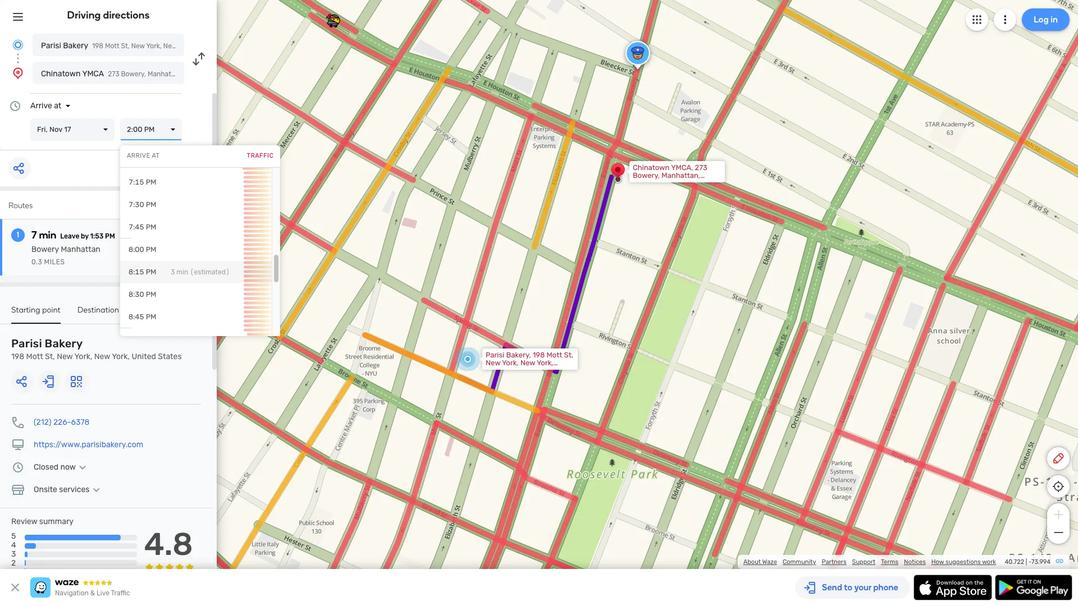 Task type: describe. For each thing, give the bounding box(es) containing it.
0 horizontal spatial traffic
[[111, 590, 130, 598]]

suggestions
[[946, 559, 981, 566]]

9:00 pm option
[[120, 329, 272, 351]]

0.3
[[31, 258, 42, 266]]

fri,
[[37, 125, 48, 134]]

by
[[81, 233, 89, 240]]

point
[[42, 306, 61, 315]]

40.722 | -73.994
[[1005, 559, 1051, 566]]

manhattan
[[61, 245, 100, 254]]

link image
[[1056, 557, 1065, 566]]

directions
[[103, 9, 150, 21]]

pm for 7:45 pm
[[146, 223, 156, 231]]

1 horizontal spatial st,
[[121, 42, 130, 50]]

6378
[[71, 418, 90, 428]]

chinatown for ymca,
[[633, 163, 670, 172]]

united inside chinatown ymca, 273 bowery, manhattan, united states
[[633, 179, 656, 188]]

8:30 pm option
[[120, 284, 272, 306]]

8:15 pm option
[[120, 261, 272, 284]]

pm for 8:45 pm
[[146, 313, 156, 321]]

0 vertical spatial arrive at
[[30, 101, 61, 111]]

2:00
[[127, 125, 142, 134]]

pm for 9:00 pm
[[146, 335, 156, 344]]

9:00 pm
[[129, 335, 156, 344]]

miles
[[44, 258, 65, 266]]

https://www.parisibakery.com
[[34, 440, 143, 450]]

40.722
[[1005, 559, 1025, 566]]

navigation & live traffic
[[55, 590, 130, 598]]

x image
[[8, 581, 22, 595]]

1 horizontal spatial traffic
[[247, 152, 274, 160]]

8:00 pm option
[[120, 239, 272, 261]]

1 horizontal spatial arrive
[[127, 152, 150, 160]]

st, inside parisi bakery, 198 mott st, new york, new york, united states
[[564, 351, 574, 360]]

store image
[[11, 484, 25, 497]]

partners
[[822, 559, 847, 566]]

2
[[11, 559, 16, 569]]

chinatown for ymca
[[41, 69, 81, 79]]

4
[[11, 541, 16, 551]]

8:30 pm
[[129, 290, 156, 299]]

1:53
[[90, 233, 104, 240]]

review
[[11, 517, 37, 527]]

pencil image
[[1052, 452, 1066, 466]]

9:00
[[129, 335, 144, 344]]

bowery, for ymca,
[[633, 171, 660, 180]]

3 inside "8:15 pm" option
[[171, 269, 175, 276]]

notices link
[[904, 559, 926, 566]]

fri, nov 17
[[37, 125, 71, 134]]

starting
[[11, 306, 40, 315]]

3 inside 5 4 3 2 1
[[11, 550, 16, 560]]

min for 3
[[177, 269, 188, 276]]

273 for ymca
[[108, 70, 119, 78]]

ymca
[[82, 69, 104, 79]]

2:00 pm
[[127, 125, 155, 134]]

1 inside 5 4 3 2 1
[[11, 568, 15, 578]]

7:30 pm option
[[120, 194, 272, 216]]

8:15
[[129, 268, 144, 276]]

destination
[[78, 306, 119, 315]]

4.8
[[144, 526, 193, 564]]

how suggestions work link
[[932, 559, 997, 566]]

0 vertical spatial at
[[54, 101, 61, 111]]

1 horizontal spatial 1
[[17, 230, 19, 240]]

7:00
[[129, 156, 144, 164]]

0 vertical spatial parisi
[[41, 41, 61, 51]]

about waze link
[[744, 559, 777, 566]]

bakery inside parisi bakery 198 mott st, new york, new york, united states
[[45, 337, 83, 351]]

-
[[1029, 559, 1032, 566]]

pm for 7:00 pm
[[146, 156, 156, 164]]

7:45 pm
[[129, 223, 156, 231]]

ymca,
[[671, 163, 693, 172]]

min for 7
[[39, 229, 56, 242]]

8:45 pm
[[129, 313, 156, 321]]

leave
[[60, 233, 79, 240]]

starting point
[[11, 306, 61, 315]]

terms link
[[881, 559, 899, 566]]

about
[[744, 559, 761, 566]]

7:30
[[129, 201, 144, 209]]

8:30
[[129, 290, 144, 299]]

onsite
[[34, 485, 57, 495]]

review summary
[[11, 517, 74, 527]]

198 inside parisi bakery, 198 mott st, new york, new york, united states
[[533, 351, 545, 360]]

1 horizontal spatial mott
[[105, 42, 119, 50]]

parisi bakery, 198 mott st, new york, new york, united states
[[486, 351, 574, 375]]

manhattan, for ymca
[[148, 70, 183, 78]]

closed now button
[[34, 463, 89, 472]]

notices
[[904, 559, 926, 566]]

navigation
[[55, 590, 89, 598]]

pm for 8:00 pm
[[146, 245, 156, 254]]

bakery,
[[506, 351, 531, 360]]

terms
[[881, 559, 899, 566]]

0 vertical spatial arrive
[[30, 101, 52, 111]]

7:00 pm
[[129, 156, 156, 164]]

7:30 pm
[[129, 201, 156, 209]]

work
[[983, 559, 997, 566]]

summary
[[39, 517, 74, 527]]

7
[[31, 229, 37, 242]]

5 4 3 2 1
[[11, 532, 16, 578]]

(212) 226-6378
[[34, 418, 90, 428]]

pm for 7:30 pm
[[146, 201, 156, 209]]

location image
[[11, 66, 25, 80]]

7:15 pm
[[129, 178, 156, 187]]

pm inside "7 min leave by 1:53 pm"
[[105, 233, 115, 240]]

7:15 pm option
[[120, 171, 272, 194]]



Task type: locate. For each thing, give the bounding box(es) containing it.
198
[[92, 42, 103, 50], [533, 351, 545, 360], [11, 352, 24, 362]]

pm for 7:15 pm
[[146, 178, 156, 187]]

1 vertical spatial clock image
[[11, 461, 25, 475]]

st, up chinatown ymca 273 bowery, manhattan, united states
[[121, 42, 130, 50]]

https://www.parisibakery.com link
[[34, 440, 143, 450]]

0 horizontal spatial mott
[[26, 352, 43, 362]]

1 left 7
[[17, 230, 19, 240]]

st,
[[121, 42, 130, 50], [564, 351, 574, 360], [45, 352, 55, 362]]

0 horizontal spatial chinatown
[[41, 69, 81, 79]]

1 horizontal spatial 273
[[695, 163, 708, 172]]

1 horizontal spatial 198
[[92, 42, 103, 50]]

1 vertical spatial chinatown
[[633, 163, 670, 172]]

1 vertical spatial manhattan,
[[662, 171, 701, 180]]

chinatown inside chinatown ymca, 273 bowery, manhattan, united states
[[633, 163, 670, 172]]

1 horizontal spatial min
[[177, 269, 188, 276]]

273 inside chinatown ymca, 273 bowery, manhattan, united states
[[695, 163, 708, 172]]

pm for 2:00 pm
[[144, 125, 155, 134]]

0 horizontal spatial manhattan,
[[148, 70, 183, 78]]

1 up x icon
[[11, 568, 15, 578]]

chinatown left ymca
[[41, 69, 81, 79]]

198 down the starting point button
[[11, 352, 24, 362]]

community
[[783, 559, 817, 566]]

3 right 8:15 pm
[[171, 269, 175, 276]]

1
[[17, 230, 19, 240], [11, 568, 15, 578]]

0 vertical spatial parisi bakery 198 mott st, new york, new york, united states
[[41, 41, 238, 51]]

7 min leave by 1:53 pm
[[31, 229, 115, 242]]

min inside "8:15 pm" option
[[177, 269, 188, 276]]

states inside parisi bakery, 198 mott st, new york, new york, united states
[[510, 367, 532, 375]]

nov
[[49, 125, 62, 134]]

clock image down "location" image
[[8, 99, 22, 113]]

waze
[[763, 559, 777, 566]]

min down 8:00 pm option
[[177, 269, 188, 276]]

pm right "9:00"
[[146, 335, 156, 344]]

st, right bakery,
[[564, 351, 574, 360]]

bowery, inside chinatown ymca, 273 bowery, manhattan, united states
[[633, 171, 660, 180]]

(212) 226-6378 link
[[34, 418, 90, 428]]

pm for 8:15 pm
[[146, 268, 156, 276]]

starting point button
[[11, 306, 61, 324]]

manhattan,
[[148, 70, 183, 78], [662, 171, 701, 180]]

united
[[195, 42, 216, 50], [185, 70, 206, 78], [633, 179, 656, 188], [132, 352, 156, 362], [486, 367, 509, 375]]

arrive up "7:15"
[[127, 152, 150, 160]]

parisi
[[41, 41, 61, 51], [11, 337, 42, 351], [486, 351, 505, 360]]

0 horizontal spatial min
[[39, 229, 56, 242]]

parisi left bakery,
[[486, 351, 505, 360]]

manhattan, inside chinatown ymca 273 bowery, manhattan, united states
[[148, 70, 183, 78]]

st, down the starting point button
[[45, 352, 55, 362]]

arrive at
[[30, 101, 61, 111], [127, 152, 160, 160]]

york,
[[146, 42, 162, 50], [178, 42, 194, 50], [74, 352, 92, 362], [112, 352, 130, 362], [502, 359, 519, 367], [537, 359, 554, 367]]

1 vertical spatial 273
[[695, 163, 708, 172]]

parisi down the starting point button
[[11, 337, 42, 351]]

mott down the starting point button
[[26, 352, 43, 362]]

2:00 pm list box
[[120, 119, 182, 141]]

0 horizontal spatial 198
[[11, 352, 24, 362]]

&
[[90, 590, 95, 598]]

manhattan, for ymca,
[[662, 171, 701, 180]]

at
[[54, 101, 61, 111], [152, 152, 160, 160]]

united inside chinatown ymca 273 bowery, manhattan, united states
[[185, 70, 206, 78]]

bowery, inside chinatown ymca 273 bowery, manhattan, united states
[[121, 70, 146, 78]]

computer image
[[11, 439, 25, 452]]

1 vertical spatial arrive at
[[127, 152, 160, 160]]

0 vertical spatial 3
[[171, 269, 175, 276]]

0 horizontal spatial 1
[[11, 568, 15, 578]]

bakery down driving
[[63, 41, 88, 51]]

0 vertical spatial 1
[[17, 230, 19, 240]]

bakery
[[63, 41, 88, 51], [45, 337, 83, 351]]

273 inside chinatown ymca 273 bowery, manhattan, united states
[[108, 70, 119, 78]]

mott right bakery,
[[547, 351, 563, 360]]

arrive up fri,
[[30, 101, 52, 111]]

destination button
[[78, 306, 119, 323]]

pm right the 2:00
[[144, 125, 155, 134]]

7:15
[[129, 178, 144, 187]]

chevron down image inside the "closed now" button
[[76, 463, 89, 472]]

new
[[131, 42, 145, 50], [163, 42, 177, 50], [57, 352, 73, 362], [94, 352, 110, 362], [486, 359, 501, 367], [521, 359, 535, 367]]

7:45 pm option
[[120, 216, 272, 239]]

1 vertical spatial bakery
[[45, 337, 83, 351]]

zoom out image
[[1052, 526, 1066, 540]]

0 vertical spatial clock image
[[8, 99, 22, 113]]

bakery down point
[[45, 337, 83, 351]]

bowery
[[31, 245, 59, 254]]

parisi right current location "image"
[[41, 41, 61, 51]]

1 vertical spatial arrive
[[127, 152, 150, 160]]

0 vertical spatial traffic
[[247, 152, 274, 160]]

1 vertical spatial 1
[[11, 568, 15, 578]]

1 vertical spatial 3
[[11, 550, 16, 560]]

2 horizontal spatial 198
[[533, 351, 545, 360]]

bowery,
[[121, 70, 146, 78], [633, 171, 660, 180]]

bowery, for ymca
[[121, 70, 146, 78]]

bowery, right ymca
[[121, 70, 146, 78]]

0 horizontal spatial 273
[[108, 70, 119, 78]]

support link
[[853, 559, 876, 566]]

pm inside "option"
[[146, 335, 156, 344]]

pm right 8:00
[[146, 245, 156, 254]]

1 vertical spatial bowery,
[[633, 171, 660, 180]]

chevron down image for services
[[90, 486, 103, 495]]

min right 7
[[39, 229, 56, 242]]

pm right "1:53"
[[105, 233, 115, 240]]

fri, nov 17 list box
[[30, 119, 115, 141]]

live
[[97, 590, 109, 598]]

manhattan, inside chinatown ymca, 273 bowery, manhattan, united states
[[662, 171, 701, 180]]

8:00 pm
[[129, 245, 156, 254]]

3
[[171, 269, 175, 276], [11, 550, 16, 560]]

chinatown left ymca,
[[633, 163, 670, 172]]

1 horizontal spatial bowery,
[[633, 171, 660, 180]]

0 vertical spatial chevron down image
[[76, 463, 89, 472]]

pm right 7:30 at the left of the page
[[146, 201, 156, 209]]

0 horizontal spatial at
[[54, 101, 61, 111]]

about waze community partners support terms notices how suggestions work
[[744, 559, 997, 566]]

1 vertical spatial parisi
[[11, 337, 42, 351]]

clock image up store icon
[[11, 461, 25, 475]]

(212)
[[34, 418, 51, 428]]

pm right '8:45'
[[146, 313, 156, 321]]

onsite services button
[[34, 485, 103, 495]]

0 vertical spatial 273
[[108, 70, 119, 78]]

pm inside list box
[[144, 125, 155, 134]]

states inside chinatown ymca 273 bowery, manhattan, united states
[[208, 70, 228, 78]]

mott inside parisi bakery, 198 mott st, new york, new york, united states
[[547, 351, 563, 360]]

community link
[[783, 559, 817, 566]]

chevron down image for now
[[76, 463, 89, 472]]

3 down 5
[[11, 550, 16, 560]]

0 vertical spatial chinatown
[[41, 69, 81, 79]]

driving directions
[[67, 9, 150, 21]]

0 vertical spatial bowery,
[[121, 70, 146, 78]]

1 horizontal spatial chinatown
[[633, 163, 670, 172]]

1 horizontal spatial manhattan,
[[662, 171, 701, 180]]

call image
[[11, 416, 25, 430]]

now
[[60, 463, 76, 472]]

bowery manhattan 0.3 miles
[[31, 245, 100, 266]]

0 vertical spatial bakery
[[63, 41, 88, 51]]

parisi bakery 198 mott st, new york, new york, united states
[[41, 41, 238, 51], [11, 337, 182, 362]]

7:00 pm option
[[120, 149, 272, 171]]

onsite services
[[34, 485, 90, 495]]

chevron down image inside onsite services button
[[90, 486, 103, 495]]

chevron down image
[[76, 463, 89, 472], [90, 486, 103, 495]]

bowery, left ymca,
[[633, 171, 660, 180]]

1 vertical spatial at
[[152, 152, 160, 160]]

(estimated)
[[190, 269, 230, 276]]

mott down driving directions
[[105, 42, 119, 50]]

1 vertical spatial parisi bakery 198 mott st, new york, new york, united states
[[11, 337, 182, 362]]

2 vertical spatial parisi
[[486, 351, 505, 360]]

273 right ymca
[[108, 70, 119, 78]]

1 horizontal spatial 3
[[171, 269, 175, 276]]

states
[[218, 42, 238, 50], [208, 70, 228, 78], [658, 179, 680, 188], [158, 352, 182, 362], [510, 367, 532, 375]]

parisi inside parisi bakery, 198 mott st, new york, new york, united states
[[486, 351, 505, 360]]

0 horizontal spatial arrive at
[[30, 101, 61, 111]]

1 vertical spatial traffic
[[111, 590, 130, 598]]

partners link
[[822, 559, 847, 566]]

arrive at up fri,
[[30, 101, 61, 111]]

pm
[[144, 125, 155, 134], [146, 156, 156, 164], [146, 178, 156, 187], [146, 201, 156, 209], [146, 223, 156, 231], [105, 233, 115, 240], [146, 245, 156, 254], [146, 268, 156, 276], [146, 290, 156, 299], [146, 313, 156, 321], [146, 335, 156, 344]]

17
[[64, 125, 71, 134]]

pm right 7:45
[[146, 223, 156, 231]]

chinatown
[[41, 69, 81, 79], [633, 163, 670, 172]]

1 vertical spatial min
[[177, 269, 188, 276]]

73.994
[[1032, 559, 1051, 566]]

0 horizontal spatial st,
[[45, 352, 55, 362]]

at up nov
[[54, 101, 61, 111]]

8:15 pm
[[129, 268, 156, 276]]

1 horizontal spatial arrive at
[[127, 152, 160, 160]]

chinatown ymca, 273 bowery, manhattan, united states
[[633, 163, 708, 188]]

198 right bakery,
[[533, 351, 545, 360]]

pm right "7:15"
[[146, 178, 156, 187]]

pm right 8:30
[[146, 290, 156, 299]]

0 horizontal spatial bowery,
[[121, 70, 146, 78]]

clock image
[[8, 99, 22, 113], [11, 461, 25, 475]]

arrive at up 7:15 pm
[[127, 152, 160, 160]]

parisi bakery 198 mott st, new york, new york, united states up chinatown ymca 273 bowery, manhattan, united states
[[41, 41, 238, 51]]

pm right 8:15 in the top of the page
[[146, 268, 156, 276]]

226-
[[53, 418, 71, 428]]

2 horizontal spatial mott
[[547, 351, 563, 360]]

7:45
[[129, 223, 144, 231]]

198 up ymca
[[92, 42, 103, 50]]

1 vertical spatial chevron down image
[[90, 486, 103, 495]]

states inside chinatown ymca, 273 bowery, manhattan, united states
[[658, 179, 680, 188]]

2 horizontal spatial st,
[[564, 351, 574, 360]]

chinatown ymca 273 bowery, manhattan, united states
[[41, 69, 228, 79]]

5
[[11, 532, 16, 542]]

driving
[[67, 9, 101, 21]]

0 vertical spatial min
[[39, 229, 56, 242]]

parisi bakery 198 mott st, new york, new york, united states down destination button
[[11, 337, 182, 362]]

273 for ymca,
[[695, 163, 708, 172]]

8:00
[[129, 245, 144, 254]]

at right 7:00
[[152, 152, 160, 160]]

support
[[853, 559, 876, 566]]

closed
[[34, 463, 58, 472]]

1 horizontal spatial at
[[152, 152, 160, 160]]

273 right ymca,
[[695, 163, 708, 172]]

3 min (estimated)
[[171, 269, 230, 276]]

zoom in image
[[1052, 508, 1066, 522]]

|
[[1026, 559, 1028, 566]]

united inside parisi bakery, 198 mott st, new york, new york, united states
[[486, 367, 509, 375]]

pm right 7:00
[[146, 156, 156, 164]]

0 horizontal spatial arrive
[[30, 101, 52, 111]]

pm for 8:30 pm
[[146, 290, 156, 299]]

8:45
[[129, 313, 144, 321]]

0 vertical spatial manhattan,
[[148, 70, 183, 78]]

min
[[39, 229, 56, 242], [177, 269, 188, 276]]

closed now
[[34, 463, 76, 472]]

273
[[108, 70, 119, 78], [695, 163, 708, 172]]

services
[[59, 485, 90, 495]]

8:45 pm option
[[120, 306, 272, 329]]

routes
[[8, 201, 33, 211]]

current location image
[[11, 38, 25, 52]]

0 horizontal spatial 3
[[11, 550, 16, 560]]



Task type: vqa. For each thing, say whether or not it's contained in the screenshot.
min in the 8:15 PM option
yes



